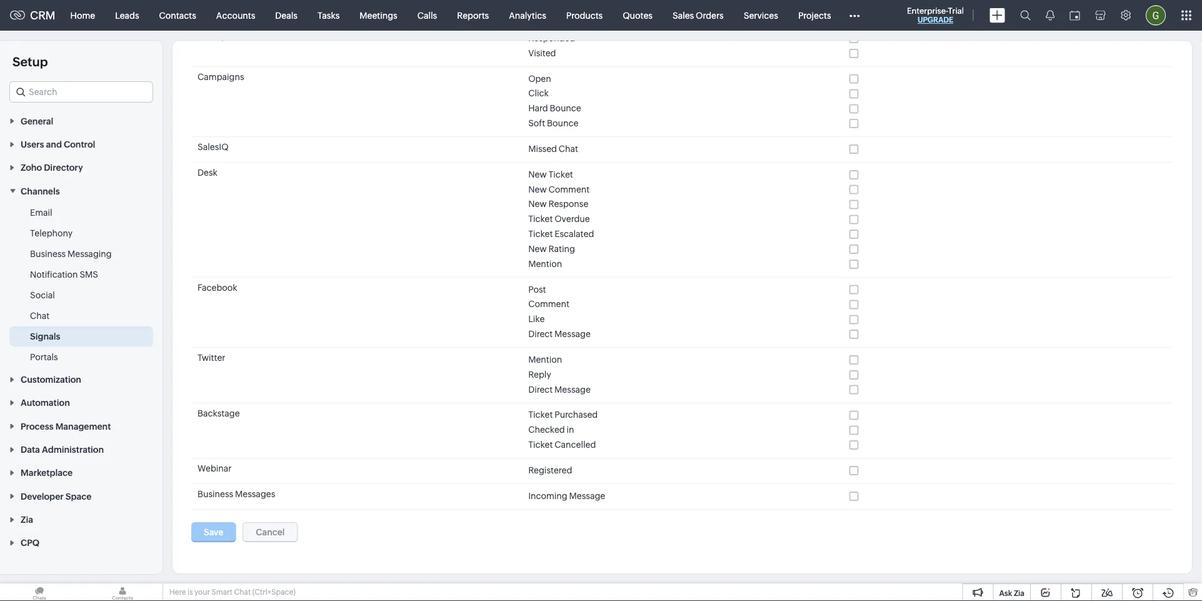 Task type: vqa. For each thing, say whether or not it's contained in the screenshot.
1st Save from right
no



Task type: describe. For each thing, give the bounding box(es) containing it.
2 direct message from the top
[[529, 384, 591, 394]]

developer
[[21, 491, 64, 501]]

messaging
[[68, 249, 112, 259]]

survey
[[198, 31, 226, 41]]

services
[[744, 10, 779, 20]]

trial
[[949, 6, 964, 15]]

general
[[21, 116, 53, 126]]

tasks link
[[308, 0, 350, 30]]

enterprise-
[[908, 6, 949, 15]]

incoming message
[[529, 491, 606, 501]]

signals link
[[30, 330, 60, 342]]

notification
[[30, 269, 78, 279]]

click
[[529, 88, 549, 98]]

developer space button
[[0, 484, 163, 507]]

sales
[[673, 10, 694, 20]]

general button
[[0, 109, 163, 132]]

email
[[30, 207, 52, 217]]

channels
[[21, 186, 60, 196]]

accounts
[[216, 10, 255, 20]]

incoming
[[529, 491, 568, 501]]

ticket purchased
[[529, 410, 598, 420]]

ticket cancelled
[[529, 440, 596, 450]]

business messaging link
[[30, 247, 112, 260]]

new comment
[[529, 184, 590, 194]]

0 vertical spatial chat
[[559, 144, 579, 154]]

bounce for hard bounce
[[550, 103, 581, 113]]

overdue
[[555, 214, 590, 224]]

checked
[[529, 425, 565, 435]]

create menu element
[[983, 0, 1013, 30]]

responded
[[529, 33, 575, 43]]

reports
[[457, 10, 489, 20]]

search image
[[1021, 10, 1031, 21]]

control
[[64, 139, 95, 149]]

deals
[[275, 10, 298, 20]]

new rating
[[529, 244, 575, 254]]

automation button
[[0, 391, 163, 414]]

cancelled
[[555, 440, 596, 450]]

and
[[46, 139, 62, 149]]

soft
[[529, 118, 546, 128]]

0 vertical spatial message
[[555, 329, 591, 339]]

contacts link
[[149, 0, 206, 30]]

quotes
[[623, 10, 653, 20]]

like
[[529, 314, 545, 324]]

data
[[21, 445, 40, 455]]

directory
[[44, 163, 83, 173]]

chats image
[[0, 584, 79, 601]]

ticket escalated
[[529, 229, 594, 239]]

reports link
[[447, 0, 499, 30]]

purchased
[[555, 410, 598, 420]]

Search text field
[[10, 82, 153, 102]]

analytics
[[509, 10, 547, 20]]

new ticket
[[529, 169, 573, 179]]

social link
[[30, 289, 55, 301]]

chat inside channels "region"
[[30, 310, 50, 320]]

signals
[[30, 331, 60, 341]]

home
[[70, 10, 95, 20]]

1 direct from the top
[[529, 329, 553, 339]]

crm
[[30, 9, 55, 22]]

new for new response
[[529, 199, 547, 209]]

process
[[21, 421, 54, 431]]

open
[[529, 73, 551, 83]]

2 mention from the top
[[529, 354, 562, 364]]

accounts link
[[206, 0, 265, 30]]

meetings link
[[350, 0, 408, 30]]

process management
[[21, 421, 111, 431]]

developer space
[[21, 491, 92, 501]]

leads link
[[105, 0, 149, 30]]

business messaging
[[30, 249, 112, 259]]

deals link
[[265, 0, 308, 30]]

ticket for escalated
[[529, 229, 553, 239]]

new response
[[529, 199, 589, 209]]

create menu image
[[990, 8, 1006, 23]]

social
[[30, 290, 55, 300]]

new for new ticket
[[529, 169, 547, 179]]

notification sms link
[[30, 268, 98, 280]]

search element
[[1013, 0, 1039, 31]]

1 direct message from the top
[[529, 329, 591, 339]]

escalated
[[555, 229, 594, 239]]

business for business messages
[[198, 489, 233, 499]]

channels region
[[0, 202, 163, 367]]

users
[[21, 139, 44, 149]]

is
[[188, 588, 193, 596]]

new for new rating
[[529, 244, 547, 254]]

calendar image
[[1070, 10, 1081, 20]]

hard bounce
[[529, 103, 581, 113]]

data administration
[[21, 445, 104, 455]]

reply
[[529, 369, 551, 379]]

post
[[529, 284, 546, 294]]

process management button
[[0, 414, 163, 437]]

business messages
[[198, 489, 275, 499]]

missed chat
[[529, 144, 579, 154]]

soft bounce
[[529, 118, 579, 128]]

zoho
[[21, 163, 42, 173]]



Task type: locate. For each thing, give the bounding box(es) containing it.
twitter
[[198, 353, 226, 363]]

ticket for cancelled
[[529, 440, 553, 450]]

0 horizontal spatial chat
[[30, 310, 50, 320]]

0 vertical spatial business
[[30, 249, 66, 259]]

1 vertical spatial mention
[[529, 354, 562, 364]]

bounce down hard bounce
[[547, 118, 579, 128]]

profile image
[[1146, 5, 1166, 25]]

new down new comment
[[529, 199, 547, 209]]

0 vertical spatial direct
[[529, 329, 553, 339]]

mention up the reply
[[529, 354, 562, 364]]

orders
[[696, 10, 724, 20]]

ticket for overdue
[[529, 214, 553, 224]]

zia up "cpq"
[[21, 515, 33, 525]]

direct message down the reply
[[529, 384, 591, 394]]

zia button
[[0, 507, 163, 531]]

chat
[[559, 144, 579, 154], [30, 310, 50, 320], [234, 588, 251, 596]]

customization button
[[0, 367, 163, 391]]

management
[[55, 421, 111, 431]]

here is your smart chat (ctrl+space)
[[169, 588, 296, 596]]

1 vertical spatial message
[[555, 384, 591, 394]]

1 vertical spatial comment
[[529, 299, 570, 309]]

crm link
[[10, 9, 55, 22]]

response
[[549, 199, 589, 209]]

ticket for purchased
[[529, 410, 553, 420]]

leads
[[115, 10, 139, 20]]

chat right missed
[[559, 144, 579, 154]]

visited
[[529, 48, 556, 58]]

space
[[66, 491, 92, 501]]

customization
[[21, 374, 81, 384]]

hard
[[529, 103, 548, 113]]

new down missed
[[529, 169, 547, 179]]

zoho directory
[[21, 163, 83, 173]]

1 vertical spatial chat
[[30, 310, 50, 320]]

projects
[[799, 10, 832, 20]]

direct message down like
[[529, 329, 591, 339]]

comment down post
[[529, 299, 570, 309]]

portals link
[[30, 350, 58, 363]]

calls link
[[408, 0, 447, 30]]

comment up response
[[549, 184, 590, 194]]

0 vertical spatial zia
[[21, 515, 33, 525]]

2 vertical spatial chat
[[234, 588, 251, 596]]

2 horizontal spatial chat
[[559, 144, 579, 154]]

None field
[[9, 81, 153, 103]]

3 new from the top
[[529, 199, 547, 209]]

mention down new rating
[[529, 259, 562, 269]]

marketplace button
[[0, 461, 163, 484]]

message
[[555, 329, 591, 339], [555, 384, 591, 394], [569, 491, 606, 501]]

analytics link
[[499, 0, 557, 30]]

0 vertical spatial mention
[[529, 259, 562, 269]]

chat down the social link
[[30, 310, 50, 320]]

notification sms
[[30, 269, 98, 279]]

bounce
[[550, 103, 581, 113], [547, 118, 579, 128]]

1 horizontal spatial chat
[[234, 588, 251, 596]]

0 vertical spatial comment
[[549, 184, 590, 194]]

Other Modules field
[[842, 5, 868, 25]]

tasks
[[318, 10, 340, 20]]

projects link
[[789, 0, 842, 30]]

2 new from the top
[[529, 184, 547, 194]]

cpq
[[21, 538, 39, 548]]

1 horizontal spatial zia
[[1014, 589, 1025, 597]]

services link
[[734, 0, 789, 30]]

sales orders link
[[663, 0, 734, 30]]

products link
[[557, 0, 613, 30]]

users and control button
[[0, 132, 163, 156]]

ticket up new comment
[[549, 169, 573, 179]]

calls
[[418, 10, 437, 20]]

messages
[[235, 489, 275, 499]]

cpq button
[[0, 531, 163, 554]]

0 horizontal spatial zia
[[21, 515, 33, 525]]

data administration button
[[0, 437, 163, 461]]

automation
[[21, 398, 70, 408]]

home link
[[60, 0, 105, 30]]

0 horizontal spatial business
[[30, 249, 66, 259]]

1 vertical spatial direct
[[529, 384, 553, 394]]

business inside channels "region"
[[30, 249, 66, 259]]

marketplace
[[21, 468, 73, 478]]

your
[[195, 588, 210, 596]]

sales orders
[[673, 10, 724, 20]]

zia
[[21, 515, 33, 525], [1014, 589, 1025, 597]]

users and control
[[21, 139, 95, 149]]

business for business messaging
[[30, 249, 66, 259]]

bounce up the soft bounce
[[550, 103, 581, 113]]

sms
[[80, 269, 98, 279]]

telephony
[[30, 228, 73, 238]]

facebook
[[198, 283, 237, 293]]

direct down like
[[529, 329, 553, 339]]

1 new from the top
[[529, 169, 547, 179]]

products
[[567, 10, 603, 20]]

zia right ask
[[1014, 589, 1025, 597]]

business down webinar
[[198, 489, 233, 499]]

0 vertical spatial direct message
[[529, 329, 591, 339]]

direct down the reply
[[529, 384, 553, 394]]

2 vertical spatial message
[[569, 491, 606, 501]]

backstage
[[198, 408, 240, 418]]

zoho directory button
[[0, 156, 163, 179]]

1 vertical spatial direct message
[[529, 384, 591, 394]]

new for new comment
[[529, 184, 547, 194]]

registered
[[529, 465, 573, 475]]

0 vertical spatial bounce
[[550, 103, 581, 113]]

contacts image
[[83, 584, 162, 601]]

1 mention from the top
[[529, 259, 562, 269]]

smart
[[212, 588, 233, 596]]

ticket up new rating
[[529, 229, 553, 239]]

chat right smart
[[234, 588, 251, 596]]

upgrade
[[918, 16, 954, 24]]

here
[[169, 588, 186, 596]]

bounce for soft bounce
[[547, 118, 579, 128]]

profile element
[[1139, 0, 1174, 30]]

signals element
[[1039, 0, 1063, 31]]

ask zia
[[1000, 589, 1025, 597]]

business down the "telephony"
[[30, 249, 66, 259]]

new
[[529, 169, 547, 179], [529, 184, 547, 194], [529, 199, 547, 209], [529, 244, 547, 254]]

new down the "new ticket"
[[529, 184, 547, 194]]

setup
[[13, 54, 48, 69]]

1 vertical spatial bounce
[[547, 118, 579, 128]]

ticket
[[549, 169, 573, 179], [529, 214, 553, 224], [529, 229, 553, 239], [529, 410, 553, 420], [529, 440, 553, 450]]

ask
[[1000, 589, 1013, 597]]

missed
[[529, 144, 557, 154]]

1 vertical spatial zia
[[1014, 589, 1025, 597]]

1 horizontal spatial business
[[198, 489, 233, 499]]

meetings
[[360, 10, 398, 20]]

1 vertical spatial business
[[198, 489, 233, 499]]

ticket down checked
[[529, 440, 553, 450]]

webinar
[[198, 464, 232, 474]]

4 new from the top
[[529, 244, 547, 254]]

2 direct from the top
[[529, 384, 553, 394]]

salesiq
[[198, 142, 229, 152]]

zia inside dropdown button
[[21, 515, 33, 525]]

ticket up checked
[[529, 410, 553, 420]]

ticket down new response
[[529, 214, 553, 224]]

quotes link
[[613, 0, 663, 30]]

signals image
[[1046, 10, 1055, 21]]

chat link
[[30, 309, 50, 322]]

desk
[[198, 168, 218, 178]]

new left the rating on the left of the page
[[529, 244, 547, 254]]

rating
[[549, 244, 575, 254]]

email link
[[30, 206, 52, 218]]



